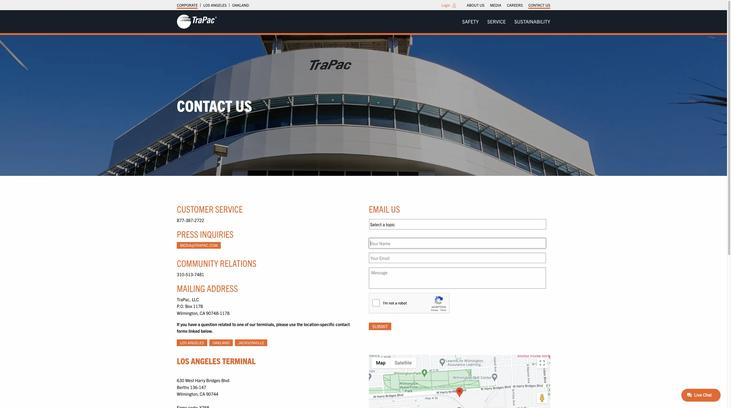 Task type: describe. For each thing, give the bounding box(es) containing it.
satellite button
[[390, 358, 417, 368]]

media
[[490, 3, 502, 7]]

safety link
[[458, 16, 483, 27]]

map
[[376, 360, 386, 366]]

menu bar containing map
[[372, 358, 417, 368]]

community relations
[[177, 257, 257, 269]]

inquiries
[[200, 228, 234, 240]]

mailing address
[[177, 282, 238, 294]]

llc
[[192, 297, 199, 302]]

careers
[[507, 3, 523, 7]]

about us link
[[467, 1, 485, 9]]

0 vertical spatial los angeles
[[203, 3, 227, 7]]

Your Email text field
[[369, 253, 546, 263]]

2 vertical spatial angeles
[[191, 355, 221, 366]]

media link
[[490, 1, 502, 9]]

one
[[237, 321, 244, 327]]

1 vertical spatial los angeles link
[[177, 339, 207, 346]]

trapac, llc p.o. box 1178 wilmington, ca 90748-1178
[[177, 297, 230, 316]]

below.
[[201, 328, 213, 334]]

use
[[289, 321, 296, 327]]

0 vertical spatial oakland link
[[232, 1, 249, 9]]

136-
[[190, 384, 199, 390]]

have
[[188, 321, 197, 327]]

p.o.
[[177, 304, 184, 309]]

0 vertical spatial service
[[488, 18, 506, 25]]

terminals,
[[257, 321, 275, 327]]

630
[[177, 378, 184, 383]]

ca inside trapac, llc p.o. box 1178 wilmington, ca 90748-1178
[[200, 310, 205, 316]]

careers link
[[507, 1, 523, 9]]

1 vertical spatial oakland link
[[209, 339, 233, 346]]

about us
[[467, 3, 485, 7]]

satellite
[[395, 360, 412, 366]]

harry
[[195, 378, 205, 383]]

contact
[[336, 321, 350, 327]]

service link
[[483, 16, 510, 27]]

press inquiries
[[177, 228, 234, 240]]

bridges
[[206, 378, 220, 383]]

ca inside 630 west harry bridges blvd berths 136-147 wilmington, ca 90744
[[200, 391, 205, 397]]

7481
[[194, 272, 204, 277]]

corporate
[[177, 3, 198, 7]]

310-513-7481
[[177, 272, 204, 277]]

map region
[[334, 336, 607, 408]]

0 horizontal spatial contact us
[[177, 96, 252, 115]]

menu bar containing safety
[[458, 16, 555, 27]]

0 vertical spatial angeles
[[211, 3, 227, 7]]

jacksonville
[[238, 340, 264, 345]]

Your Name text field
[[369, 238, 546, 248]]

387-
[[186, 218, 194, 223]]

2 vertical spatial los
[[177, 355, 189, 366]]

1 vertical spatial contact
[[177, 96, 232, 115]]

147
[[199, 384, 206, 390]]

los for los angeles link to the top
[[203, 3, 210, 7]]

main content containing customer service
[[172, 192, 607, 408]]

jacksonville link
[[235, 339, 268, 346]]

menu bar containing about us
[[464, 1, 553, 9]]

west
[[185, 378, 194, 383]]

877-
[[177, 218, 186, 223]]

map button
[[372, 358, 390, 368]]

terminal
[[222, 355, 256, 366]]

sustainability link
[[510, 16, 555, 27]]

community
[[177, 257, 218, 269]]

berths
[[177, 384, 189, 390]]

our
[[250, 321, 256, 327]]



Task type: vqa. For each thing, say whether or not it's contained in the screenshot.
solid icon
no



Task type: locate. For each thing, give the bounding box(es) containing it.
0 vertical spatial menu bar
[[464, 1, 553, 9]]

0 vertical spatial contact
[[529, 3, 545, 7]]

1 horizontal spatial contact us
[[529, 3, 551, 7]]

los up corporate image
[[203, 3, 210, 7]]

about
[[467, 3, 479, 7]]

to
[[232, 321, 236, 327]]

service
[[488, 18, 506, 25], [215, 203, 243, 215]]

ca
[[200, 310, 205, 316], [200, 391, 205, 397]]

1 vertical spatial contact us
[[177, 96, 252, 115]]

1 wilmington, from the top
[[177, 310, 199, 316]]

corporate image
[[177, 14, 217, 29]]

if
[[177, 321, 180, 327]]

1 vertical spatial service
[[215, 203, 243, 215]]

us
[[480, 3, 485, 7], [546, 3, 551, 7], [236, 96, 252, 115], [391, 203, 400, 215]]

0 vertical spatial wilmington,
[[177, 310, 199, 316]]

310-
[[177, 272, 186, 277]]

wilmington,
[[177, 310, 199, 316], [177, 391, 199, 397]]

us inside "link"
[[546, 3, 551, 7]]

login link
[[442, 3, 450, 7]]

forms
[[177, 328, 188, 334]]

blvd
[[221, 378, 230, 383]]

a
[[198, 321, 200, 327]]

None submit
[[369, 323, 392, 330]]

oakland for oakland link to the top
[[232, 3, 249, 7]]

location-
[[304, 321, 320, 327]]

media@trapac.com
[[180, 243, 218, 248]]

0 horizontal spatial contact
[[177, 96, 232, 115]]

2 ca from the top
[[200, 391, 205, 397]]

oakland inside main content
[[213, 340, 230, 345]]

los angeles link
[[203, 1, 227, 9], [177, 339, 207, 346]]

1 vertical spatial los angeles
[[180, 340, 204, 345]]

oakland link
[[232, 1, 249, 9], [209, 339, 233, 346]]

wilmington, down the "box" at bottom left
[[177, 310, 199, 316]]

the
[[297, 321, 303, 327]]

light image
[[453, 3, 456, 7]]

90744
[[206, 391, 218, 397]]

ca down '147'
[[200, 391, 205, 397]]

contact inside contact us "link"
[[529, 3, 545, 7]]

los angeles terminal
[[177, 355, 256, 366]]

1 vertical spatial 1178
[[220, 310, 230, 316]]

trapac,
[[177, 297, 191, 302]]

login
[[442, 3, 450, 7]]

0 vertical spatial los
[[203, 3, 210, 7]]

1178 down llc
[[193, 304, 203, 309]]

address
[[207, 282, 238, 294]]

0 vertical spatial oakland
[[232, 3, 249, 7]]

specific
[[320, 321, 335, 327]]

question
[[201, 321, 217, 327]]

email us
[[369, 203, 400, 215]]

sustainability
[[515, 18, 551, 25]]

1178
[[193, 304, 203, 309], [220, 310, 230, 316]]

1 horizontal spatial oakland
[[232, 3, 249, 7]]

los up 630
[[177, 355, 189, 366]]

email
[[369, 203, 390, 215]]

los angeles link down linked
[[177, 339, 207, 346]]

los angeles down linked
[[180, 340, 204, 345]]

513-
[[186, 272, 194, 277]]

1 ca from the top
[[200, 310, 205, 316]]

2722
[[194, 218, 204, 223]]

0 horizontal spatial oakland
[[213, 340, 230, 345]]

los for bottom los angeles link
[[180, 340, 187, 345]]

los
[[203, 3, 210, 7], [180, 340, 187, 345], [177, 355, 189, 366]]

customer service
[[177, 203, 243, 215]]

630 west harry bridges blvd berths 136-147 wilmington, ca 90744
[[177, 378, 230, 397]]

you
[[180, 321, 187, 327]]

menu bar
[[464, 1, 553, 9], [458, 16, 555, 27], [372, 358, 417, 368]]

corporate link
[[177, 1, 198, 9]]

0 horizontal spatial service
[[215, 203, 243, 215]]

1 vertical spatial menu bar
[[458, 16, 555, 27]]

0 vertical spatial contact us
[[529, 3, 551, 7]]

contact us
[[529, 3, 551, 7], [177, 96, 252, 115]]

wilmington, down berths
[[177, 391, 199, 397]]

2 vertical spatial menu bar
[[372, 358, 417, 368]]

1 vertical spatial angeles
[[188, 340, 204, 345]]

0 vertical spatial los angeles link
[[203, 1, 227, 9]]

1178 up related
[[220, 310, 230, 316]]

customer
[[177, 203, 214, 215]]

if you have a question related to one of our terminals, please use the location-specific contact forms linked below.
[[177, 321, 350, 334]]

relations
[[220, 257, 257, 269]]

2 wilmington, from the top
[[177, 391, 199, 397]]

1 horizontal spatial service
[[488, 18, 506, 25]]

1 horizontal spatial 1178
[[220, 310, 230, 316]]

1 horizontal spatial contact
[[529, 3, 545, 7]]

los angeles link up corporate image
[[203, 1, 227, 9]]

contact
[[529, 3, 545, 7], [177, 96, 232, 115]]

ca left 90748-
[[200, 310, 205, 316]]

box
[[185, 304, 192, 309]]

linked
[[189, 328, 200, 334]]

877-387-2722
[[177, 218, 204, 223]]

1 vertical spatial wilmington,
[[177, 391, 199, 397]]

0 horizontal spatial 1178
[[193, 304, 203, 309]]

oakland for oakland link to the bottom
[[213, 340, 230, 345]]

press
[[177, 228, 198, 240]]

90748-
[[206, 310, 220, 316]]

contact us inside menu bar
[[529, 3, 551, 7]]

0 vertical spatial 1178
[[193, 304, 203, 309]]

1 vertical spatial oakland
[[213, 340, 230, 345]]

los angeles up corporate image
[[203, 3, 227, 7]]

mailing
[[177, 282, 205, 294]]

related
[[218, 321, 231, 327]]

los down forms
[[180, 340, 187, 345]]

1 vertical spatial los
[[180, 340, 187, 345]]

wilmington, inside trapac, llc p.o. box 1178 wilmington, ca 90748-1178
[[177, 310, 199, 316]]

Message text field
[[369, 267, 546, 289]]

oakland
[[232, 3, 249, 7], [213, 340, 230, 345]]

of
[[245, 321, 249, 327]]

safety
[[462, 18, 479, 25]]

0 vertical spatial ca
[[200, 310, 205, 316]]

angeles
[[211, 3, 227, 7], [188, 340, 204, 345], [191, 355, 221, 366]]

wilmington, inside 630 west harry bridges blvd berths 136-147 wilmington, ca 90744
[[177, 391, 199, 397]]

main content
[[172, 192, 607, 408]]

media@trapac.com link
[[177, 242, 221, 249]]

contact us link
[[529, 1, 551, 9]]

please
[[276, 321, 288, 327]]

1 vertical spatial ca
[[200, 391, 205, 397]]

los angeles
[[203, 3, 227, 7], [180, 340, 204, 345]]



